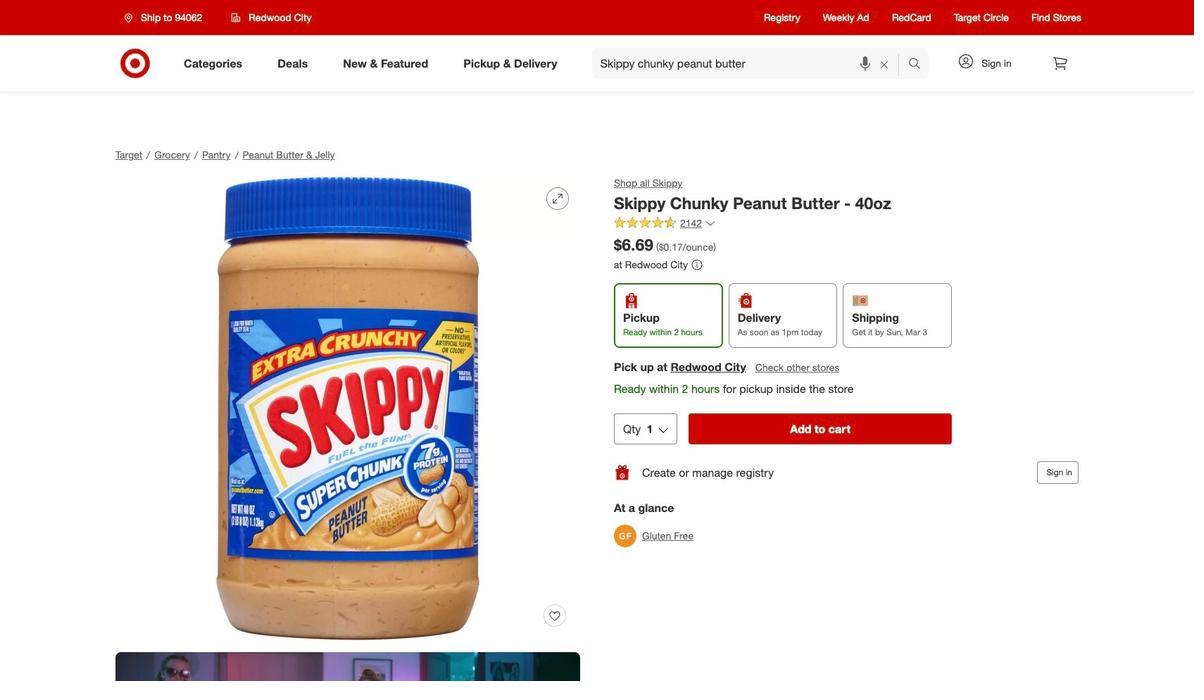 Task type: locate. For each thing, give the bounding box(es) containing it.
image gallery element
[[116, 176, 580, 681]]

skippy chunky peanut butter - 40oz, 1 of 16 image
[[116, 176, 580, 641]]



Task type: vqa. For each thing, say whether or not it's contained in the screenshot.
Primary Dietary Ingredient
no



Task type: describe. For each thing, give the bounding box(es) containing it.
What can we help you find? suggestions appear below search field
[[592, 48, 912, 79]]



